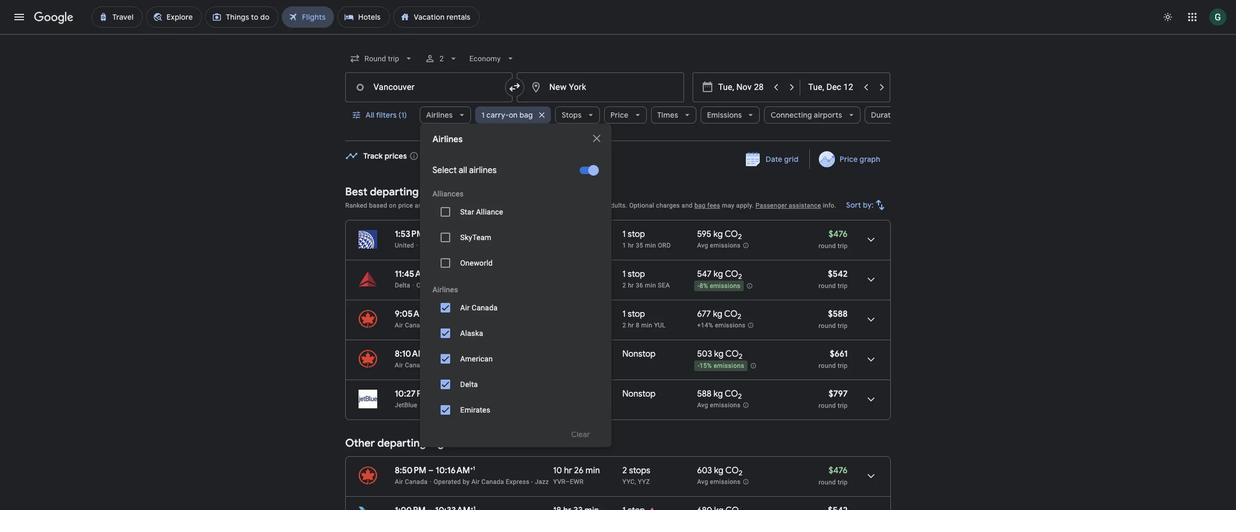 Task type: locate. For each thing, give the bounding box(es) containing it.
kg for 677
[[713, 309, 723, 320]]

select
[[433, 165, 457, 176]]

0 horizontal spatial bag
[[520, 110, 533, 120]]

avg emissions down 595 kg co 2
[[698, 242, 741, 250]]

0 vertical spatial express
[[506, 322, 530, 329]]

$476 round trip for 595
[[819, 229, 848, 250]]

air
[[420, 242, 429, 250], [461, 304, 470, 312], [395, 322, 403, 329], [472, 322, 480, 329], [395, 362, 403, 369], [395, 479, 403, 486], [472, 479, 480, 486]]

2 stops yyc , yyz
[[623, 466, 651, 486]]

fees left may
[[708, 202, 721, 210]]

all filters (1)
[[366, 110, 407, 120]]

1 stop flight. element up '35'
[[623, 229, 646, 242]]

1 vertical spatial flights
[[429, 437, 460, 451]]

0 vertical spatial departing
[[370, 186, 419, 199]]

on down swap origin and destination. icon
[[509, 110, 518, 120]]

express left the yvr
[[506, 479, 530, 486]]

passenger assistance button
[[756, 202, 822, 210]]

round inside $588 round trip
[[819, 323, 836, 330]]

departing for best
[[370, 186, 419, 199]]

1 vertical spatial price
[[840, 155, 858, 164]]

graph
[[860, 155, 881, 164]]

trip down 588 us dollars text field
[[838, 323, 848, 330]]

0 vertical spatial united
[[395, 242, 414, 250]]

2 vertical spatial avg
[[698, 479, 709, 486]]

$797 round trip
[[819, 389, 848, 410]]

avg emissions down 603 kg co 2
[[698, 479, 741, 486]]

stop up 36
[[628, 269, 646, 280]]

air canada down 8:50 pm
[[395, 479, 428, 486]]

american
[[461, 355, 493, 364]]

kg up -15% emissions
[[715, 349, 724, 360]]

2 1 stop flight. element from the top
[[623, 269, 646, 282]]

0 vertical spatial $476
[[829, 229, 848, 240]]

$476 for 603
[[829, 466, 848, 477]]

learn more about ranking image
[[468, 201, 477, 211]]

min right 36
[[645, 282, 657, 290]]

stop up '35'
[[628, 229, 646, 240]]

operated
[[417, 282, 444, 290], [434, 322, 461, 329], [434, 479, 461, 486]]

588
[[698, 389, 712, 400]]

nonstop flight. element
[[623, 349, 656, 361], [623, 389, 656, 401]]

total duration 5 hr 5 min. element
[[554, 349, 623, 361]]

1 right 10:16 am
[[473, 465, 476, 472]]

8:27 pm
[[437, 309, 467, 320]]

operated down "leaves vancouver international airport at 11:45 am on tuesday, november 28 and arrives at john f. kennedy international airport at 11:59 pm on tuesday, november 28." element
[[417, 282, 444, 290]]

airlines
[[426, 110, 453, 120], [433, 134, 463, 145], [433, 286, 458, 294]]

stop inside 1 stop 2 hr 8 min yul
[[628, 309, 646, 320]]

co inside 503 kg co 2
[[726, 349, 739, 360]]

1 and from the left
[[415, 202, 426, 210]]

-
[[698, 283, 700, 290], [532, 322, 533, 329], [698, 363, 700, 370], [532, 479, 533, 486]]

air canada for 8:50 pm
[[395, 479, 428, 486]]

round inside $661 round trip
[[819, 363, 836, 370]]

airports
[[814, 110, 843, 120]]

1 operated by air canada express - jazz from the top
[[434, 322, 549, 329]]

air canada down operated by skywest dba delta connection
[[461, 304, 498, 312]]

departing up departure time: 8:50 pm. text field
[[378, 437, 426, 451]]

round inside $797 round trip
[[819, 403, 836, 410]]

 image
[[430, 479, 432, 486]]

6 trip from the top
[[838, 479, 848, 487]]

2 operated by air canada express - jazz from the top
[[434, 479, 549, 486]]

1 $476 round trip from the top
[[819, 229, 848, 250]]

operated down 10:16 am
[[434, 479, 461, 486]]

Departure time: 8:10 AM. text field
[[395, 349, 426, 360]]

6:45 am + 1
[[439, 389, 476, 400]]

main content
[[345, 150, 891, 511]]

2 vertical spatial stop
[[628, 309, 646, 320]]

– inside 8:50 pm – 10:16 am + 1
[[429, 466, 434, 477]]

$476 round trip for 603
[[819, 466, 848, 487]]

1 vertical spatial $476
[[829, 466, 848, 477]]

10:16 am
[[436, 466, 470, 477]]

Arrival time: 11:59 PM. text field
[[438, 269, 471, 280]]

all
[[366, 110, 375, 120]]

avg emissions
[[698, 242, 741, 250], [698, 402, 741, 410], [698, 479, 741, 486]]

leaves vancouver international airport at 1:00 pm on tuesday, november 28 and arrives at laguardia airport at 10:33 am on wednesday, november 29. element
[[395, 505, 476, 511]]

1 vertical spatial on
[[389, 202, 397, 210]]

co up -15% emissions
[[726, 349, 739, 360]]

trip down $661
[[838, 363, 848, 370]]

2 avg from the top
[[698, 402, 709, 410]]

emissions down 547 kg co 2
[[710, 283, 741, 290]]

emissions
[[707, 110, 742, 120]]

main menu image
[[13, 11, 26, 23]]

avg emissions down the 588 kg co 2
[[698, 402, 741, 410]]

1 stop from the top
[[628, 229, 646, 240]]

0 horizontal spatial united
[[395, 242, 414, 250]]

2 inside 1 stop 2 hr 36 min sea
[[623, 282, 627, 290]]

2 inside 1 stop 2 hr 8 min yul
[[623, 322, 627, 329]]

min inside 1 stop 2 hr 36 min sea
[[645, 282, 657, 290]]

and right price
[[415, 202, 426, 210]]

on inside main content
[[389, 202, 397, 210]]

yvr
[[554, 479, 566, 486]]

11:59 pm
[[438, 269, 471, 280]]

0 vertical spatial flights
[[421, 186, 452, 199]]

co for 503
[[726, 349, 739, 360]]

alliance
[[476, 208, 504, 216]]

503
[[698, 349, 713, 360]]

1 vertical spatial avg emissions
[[698, 402, 741, 410]]

air down 8:50 pm
[[395, 479, 403, 486]]

2 inside the 588 kg co 2
[[739, 393, 742, 402]]

by for 11:59 pm
[[446, 282, 453, 290]]

1 avg emissions from the top
[[698, 242, 741, 250]]

avg for 603
[[698, 479, 709, 486]]

0 vertical spatial airlines
[[426, 110, 453, 120]]

airlines
[[469, 165, 497, 176]]

emissions down 595 kg co 2
[[710, 242, 741, 250]]

round for 603
[[819, 479, 836, 487]]

10 hr 26 min yvr – ewr
[[554, 466, 600, 486]]

min for 547
[[645, 282, 657, 290]]

co right 588
[[725, 389, 739, 400]]

departing for other
[[378, 437, 426, 451]]

alaska
[[461, 329, 484, 338]]

0 vertical spatial stop
[[628, 229, 646, 240]]

co for 677
[[725, 309, 738, 320]]

None text field
[[345, 73, 513, 102], [517, 73, 685, 102], [345, 73, 513, 102], [517, 73, 685, 102]]

bag fees button
[[695, 202, 721, 210]]

round down 588 us dollars text field
[[819, 323, 836, 330]]

avg down 603
[[698, 479, 709, 486]]

10
[[554, 466, 562, 477]]

3 avg emissions from the top
[[698, 479, 741, 486]]

air canada for 8:10 am
[[395, 362, 428, 369]]

1 vertical spatial nonstop
[[623, 389, 656, 400]]

1 nonstop from the top
[[623, 349, 656, 360]]

0 vertical spatial avg emissions
[[698, 242, 741, 250]]

bag left may
[[695, 202, 706, 210]]

taxes
[[554, 202, 570, 210]]

2 $476 round trip from the top
[[819, 466, 848, 487]]

1 vertical spatial express
[[506, 479, 530, 486]]

476 US dollars text field
[[829, 229, 848, 240]]

0 horizontal spatial on
[[389, 202, 397, 210]]

kg inside 547 kg co 2
[[714, 269, 724, 280]]

apply.
[[737, 202, 754, 210]]

min inside 1 stop 1 hr 35 min ord
[[645, 242, 657, 250]]

-15% emissions
[[698, 363, 745, 370]]

total duration 5 hr 18 min. element
[[554, 389, 623, 401]]

co for 595
[[725, 229, 739, 240]]

emirates
[[461, 406, 491, 415]]

– inside 10 hr 26 min yvr – ewr
[[566, 479, 570, 486]]

co inside the 588 kg co 2
[[725, 389, 739, 400]]

jazz down the connection at left
[[535, 322, 549, 329]]

bag inside main content
[[695, 202, 706, 210]]

price left graph
[[840, 155, 858, 164]]

Departure time: 8:50 PM. text field
[[395, 466, 427, 477]]

5 trip from the top
[[838, 403, 848, 410]]

departing up ranked based on price and convenience
[[370, 186, 419, 199]]

$476 round trip up $542 text box at the bottom right of the page
[[819, 229, 848, 250]]

emissions for 588
[[710, 402, 741, 410]]

prices include required taxes + fees for 2 adults. optional charges and bag fees may apply. passenger assistance
[[484, 202, 822, 210]]

delta right dba
[[495, 282, 511, 290]]

loading results progress bar
[[0, 34, 1237, 36]]

min right '35'
[[645, 242, 657, 250]]

hr inside 1 stop 2 hr 36 min sea
[[628, 282, 634, 290]]

flight details. leaves vancouver international airport at 8:10 am on tuesday, november 28 and arrives at newark liberty international airport at 4:15 pm on tuesday, november 28. image
[[859, 347, 885, 373]]

kg inside 677 kg co 2
[[713, 309, 723, 320]]

1 vertical spatial $476 round trip
[[819, 466, 848, 487]]

price inside button
[[840, 155, 858, 164]]

jazz
[[535, 322, 549, 329], [535, 479, 549, 486]]

2 inside popup button
[[440, 54, 444, 63]]

airlines right (1)
[[426, 110, 453, 120]]

and right charges
[[682, 202, 693, 210]]

$476 down sort
[[829, 229, 848, 240]]

avg down 595
[[698, 242, 709, 250]]

0 vertical spatial price
[[611, 110, 629, 120]]

0 vertical spatial $476 round trip
[[819, 229, 848, 250]]

learn more about tracked prices image
[[409, 151, 419, 161]]

none search field containing airlines
[[345, 46, 920, 511]]

1 horizontal spatial delta
[[461, 381, 478, 389]]

leaves vancouver international airport at 10:27 pm on tuesday, november 28 and arrives at john f. kennedy international airport at 6:45 am on wednesday, november 29. element
[[395, 389, 476, 400]]

2 trip from the top
[[838, 283, 848, 290]]

jetblue
[[395, 402, 418, 409]]

air canada for 9:05 am
[[395, 322, 428, 329]]

canada
[[431, 242, 453, 250], [472, 304, 498, 312], [405, 322, 428, 329], [482, 322, 504, 329], [405, 362, 428, 369], [405, 479, 428, 486], [482, 479, 504, 486]]

track
[[364, 151, 383, 161]]

2 and from the left
[[682, 202, 693, 210]]

4 trip from the top
[[838, 363, 848, 370]]

nonstop
[[623, 349, 656, 360], [623, 389, 656, 400]]

4 round from the top
[[819, 363, 836, 370]]

stop for 547
[[628, 269, 646, 280]]

find the best price region
[[345, 150, 891, 178]]

35
[[636, 242, 644, 250]]

trip for 677
[[838, 323, 848, 330]]

0 vertical spatial bag
[[520, 110, 533, 120]]

layover (1 of 1) is a 2 hr 8 min layover at montréal-pierre elliott trudeau international airport in montreal. element
[[623, 321, 692, 330]]

0 vertical spatial nonstop flight. element
[[623, 349, 656, 361]]

11:45 am
[[395, 269, 429, 280]]

co inside 595 kg co 2
[[725, 229, 739, 240]]

0 vertical spatial –
[[429, 466, 434, 477]]

charges
[[656, 202, 680, 210]]

on inside popup button
[[509, 110, 518, 120]]

1 vertical spatial bag
[[695, 202, 706, 210]]

select all airlines
[[433, 165, 497, 176]]

bag
[[520, 110, 533, 120], [695, 202, 706, 210]]

min right "26"
[[586, 466, 600, 477]]

united down 'arrival time: 4:15 pm.' text box
[[434, 362, 453, 369]]

airlines up nov 28 – dec 12 at the top left of the page
[[433, 134, 463, 145]]

1 stop flight. element up 8
[[623, 309, 646, 321]]

round down $476 text field
[[819, 243, 836, 250]]

1 express from the top
[[506, 322, 530, 329]]

air down the skywest
[[461, 304, 470, 312]]

2 $476 from the top
[[829, 466, 848, 477]]

3 1 stop flight. element from the top
[[623, 309, 646, 321]]

1 1 stop flight. element from the top
[[623, 229, 646, 242]]

co inside 603 kg co 2
[[726, 466, 739, 477]]

3 avg from the top
[[698, 479, 709, 486]]

hr left '35'
[[628, 242, 634, 250]]

Departure time: 9:05 AM. text field
[[395, 309, 427, 320]]

sort by:
[[847, 200, 874, 210]]

hr inside 1 stop 1 hr 35 min ord
[[628, 242, 634, 250]]

operated for 8:27 pm
[[434, 322, 461, 329]]

1 horizontal spatial on
[[509, 110, 518, 120]]

price inside popup button
[[611, 110, 629, 120]]

co right 603
[[726, 466, 739, 477]]

Departure text field
[[719, 73, 768, 102]]

carry-
[[487, 110, 509, 120]]

fees left for
[[577, 202, 590, 210]]

kg for 547
[[714, 269, 724, 280]]

+ down star
[[469, 229, 472, 236]]

trip inside $588 round trip
[[838, 323, 848, 330]]

stop for 595
[[628, 229, 646, 240]]

Arrival time: 4:15 PM. text field
[[435, 349, 465, 360]]

1 vertical spatial by
[[463, 322, 470, 329]]

united down 1:53 pm
[[395, 242, 414, 250]]

air down arrival time: 10:16 am on  wednesday, november 29. text field
[[472, 479, 480, 486]]

air down leaves vancouver international airport at 1:53 pm on tuesday, november 28 and arrives at newark liberty international airport at 12:44 am on wednesday, november 29. element
[[420, 242, 429, 250]]

1 left '35'
[[623, 242, 627, 250]]

1 trip from the top
[[838, 243, 848, 250]]

2 stop from the top
[[628, 269, 646, 280]]

oneworld
[[461, 259, 493, 268]]

0 horizontal spatial and
[[415, 202, 426, 210]]

476 US dollars text field
[[829, 466, 848, 477]]

Departure time: 11:45 AM. text field
[[395, 269, 429, 280]]

air canada down the 8:10 am text box
[[395, 362, 428, 369]]

kg inside the 588 kg co 2
[[714, 389, 723, 400]]

1 stop 2 hr 36 min sea
[[623, 269, 670, 290]]

0 horizontal spatial price
[[611, 110, 629, 120]]

flights up convenience
[[421, 186, 452, 199]]

1 vertical spatial nonstop flight. element
[[623, 389, 656, 401]]

for
[[592, 202, 600, 210]]

close dialog image
[[591, 132, 603, 145]]

emissions down the 588 kg co 2
[[710, 402, 741, 410]]

air canada down 9:05 am
[[395, 322, 428, 329]]

542 US dollars text field
[[829, 506, 848, 511]]

stop inside 1 stop 1 hr 35 min ord
[[628, 229, 646, 240]]

1 avg from the top
[[698, 242, 709, 250]]

trip down $797 text box
[[838, 403, 848, 410]]

1 vertical spatial stop
[[628, 269, 646, 280]]

1 stop flight. element up 36
[[623, 269, 646, 282]]

hr
[[628, 242, 634, 250], [628, 282, 634, 290], [628, 322, 634, 329], [564, 466, 573, 477]]

trip inside $797 round trip
[[838, 403, 848, 410]]

co inside 677 kg co 2
[[725, 309, 738, 320]]

emissions
[[710, 242, 741, 250], [710, 283, 741, 290], [715, 322, 746, 330], [714, 363, 745, 370], [710, 402, 741, 410], [710, 479, 741, 486]]

1 vertical spatial avg
[[698, 402, 709, 410]]

1 vertical spatial –
[[566, 479, 570, 486]]

1 stop flight. element down , at the right bottom of the page
[[623, 506, 646, 511]]

$542 round trip
[[819, 269, 848, 290]]

stop for 677
[[628, 309, 646, 320]]

1 left carry-
[[482, 110, 485, 120]]

677 kg co 2
[[698, 309, 742, 322]]

trip down 476 us dollars text field
[[838, 479, 848, 487]]

2 nonstop from the top
[[623, 389, 656, 400]]

0 vertical spatial nonstop
[[623, 349, 656, 360]]

trip inside the $542 round trip
[[838, 283, 848, 290]]

hr inside 1 stop 2 hr 8 min yul
[[628, 322, 634, 329]]

round down $542 text box at the bottom right of the page
[[819, 283, 836, 290]]

1 up emirates
[[474, 389, 476, 396]]

1 horizontal spatial –
[[566, 479, 570, 486]]

Arrival time: 10:33 AM on  Wednesday, November 29. text field
[[435, 505, 476, 511]]

1 $476 from the top
[[829, 229, 848, 240]]

ranked
[[345, 202, 368, 210]]

round inside the $542 round trip
[[819, 283, 836, 290]]

6 round from the top
[[819, 479, 836, 487]]

flights up leaves vancouver international airport at 8:50 pm on tuesday, november 28 and arrives at newark liberty international airport at 10:16 am on wednesday, november 29. element
[[429, 437, 460, 451]]

None field
[[345, 49, 419, 68], [466, 49, 520, 68], [345, 49, 419, 68], [466, 49, 520, 68]]

1 stop flight. element
[[623, 229, 646, 242], [623, 269, 646, 282], [623, 309, 646, 321], [623, 506, 646, 511]]

0 vertical spatial operated by air canada express - jazz
[[434, 322, 549, 329]]

jazz left the yvr
[[535, 479, 549, 486]]

kg right 595
[[714, 229, 723, 240]]

duration
[[872, 110, 902, 120]]

$476 round trip up 542 us dollars text field
[[819, 466, 848, 487]]

co inside 547 kg co 2
[[725, 269, 739, 280]]

star
[[461, 208, 474, 216]]

$476 left flight details. leaves vancouver international airport at 8:50 pm on tuesday, november 28 and arrives at newark liberty international airport at 10:16 am on wednesday, november 29. icon
[[829, 466, 848, 477]]

1 vertical spatial operated
[[434, 322, 461, 329]]

kg right 603
[[715, 466, 724, 477]]

2 round from the top
[[819, 283, 836, 290]]

kg right 588
[[714, 389, 723, 400]]

kg for 603
[[715, 466, 724, 477]]

min inside 1 stop 2 hr 8 min yul
[[642, 322, 653, 329]]

nonstop flight. element for 503
[[623, 349, 656, 361]]

4 1 stop flight. element from the top
[[623, 506, 646, 511]]

total duration 10 hr 26 min. element
[[554, 466, 623, 478]]

542 US dollars text field
[[829, 269, 848, 280]]

2 jazz from the top
[[535, 479, 549, 486]]

1 down star
[[472, 229, 474, 236]]

on left price
[[389, 202, 397, 210]]

kg inside 503 kg co 2
[[715, 349, 724, 360]]

stop inside 1 stop 2 hr 36 min sea
[[628, 269, 646, 280]]

1 vertical spatial united
[[434, 362, 453, 369]]

5 round from the top
[[819, 403, 836, 410]]

flights for other departing flights
[[429, 437, 460, 451]]

departing
[[370, 186, 419, 199], [378, 437, 426, 451]]

round down $797 text box
[[819, 403, 836, 410]]

1 vertical spatial operated by air canada express - jazz
[[434, 479, 549, 486]]

-8% emissions
[[698, 283, 741, 290]]

+ up the arrival time: 10:33 am on  wednesday, november 29. "text field"
[[470, 465, 473, 472]]

None search field
[[345, 46, 920, 511]]

flights
[[421, 186, 452, 199], [429, 437, 460, 451]]

0 vertical spatial avg
[[698, 242, 709, 250]]

connecting
[[771, 110, 813, 120]]

operated down 8:27 pm
[[434, 322, 461, 329]]

round down $661
[[819, 363, 836, 370]]

kg for 595
[[714, 229, 723, 240]]

0 vertical spatial operated
[[417, 282, 444, 290]]

- down the connection at left
[[532, 322, 533, 329]]

1 round from the top
[[819, 243, 836, 250]]

1 nonstop flight. element from the top
[[623, 349, 656, 361]]

1 horizontal spatial price
[[840, 155, 858, 164]]

express down the connection at left
[[506, 322, 530, 329]]

best departing flights
[[345, 186, 452, 199]]

1 up layover (1 of 1) is a 2 hr 36 min layover at seattle-tacoma international airport in seattle. element
[[623, 269, 626, 280]]

2 inside 503 kg co 2
[[739, 353, 743, 362]]

1 vertical spatial jazz
[[535, 479, 549, 486]]

0 vertical spatial by
[[446, 282, 453, 290]]

hr inside 10 hr 26 min yvr – ewr
[[564, 466, 573, 477]]

15%
[[700, 363, 712, 370]]

prices
[[484, 202, 502, 210]]

3 stop from the top
[[628, 309, 646, 320]]

hr right 10
[[564, 466, 573, 477]]

layover (1 of 1) is a 1 hr 35 min layover at o'hare international airport in chicago. element
[[623, 242, 692, 250]]

1 jazz from the top
[[535, 322, 549, 329]]

3 trip from the top
[[838, 323, 848, 330]]

Departure time: 10:27 PM. text field
[[395, 389, 430, 400]]

1 up layover (1 of 1) is a 2 hr 8 min layover at montréal-pierre elliott trudeau international airport in montreal. element at the right of the page
[[623, 309, 626, 320]]

1 vertical spatial airlines
[[433, 134, 463, 145]]

round for 547
[[819, 283, 836, 290]]

trip down $542
[[838, 283, 848, 290]]

0 vertical spatial jazz
[[535, 322, 549, 329]]

round down 476 us dollars text field
[[819, 479, 836, 487]]

operated by air canada express - jazz down arrival time: 10:16 am on  wednesday, november 29. text field
[[434, 479, 549, 486]]

delta inside search box
[[461, 381, 478, 389]]

1 horizontal spatial bag
[[695, 202, 706, 210]]

by down arrival time: 10:16 am on  wednesday, november 29. text field
[[463, 479, 470, 486]]

kg inside 595 kg co 2
[[714, 229, 723, 240]]

1 stop 1 hr 35 min ord
[[623, 229, 671, 250]]

2 avg emissions from the top
[[698, 402, 741, 410]]

trip down $476 text field
[[838, 243, 848, 250]]

$661
[[830, 349, 848, 360]]

co up -8% emissions
[[725, 269, 739, 280]]

0 horizontal spatial fees
[[577, 202, 590, 210]]

1
[[482, 110, 485, 120], [472, 229, 474, 236], [623, 229, 626, 240], [623, 242, 627, 250], [623, 269, 626, 280], [623, 309, 626, 320], [474, 389, 476, 396], [473, 465, 476, 472]]

round for 588
[[819, 403, 836, 410]]

delta down 11:45 am
[[395, 282, 411, 290]]

+
[[572, 202, 575, 210], [469, 229, 472, 236], [471, 389, 474, 396], [470, 465, 473, 472]]

1 horizontal spatial and
[[682, 202, 693, 210]]

co for 588
[[725, 389, 739, 400]]

1 horizontal spatial fees
[[708, 202, 721, 210]]

kg inside 603 kg co 2
[[715, 466, 724, 477]]

3 round from the top
[[819, 323, 836, 330]]

main content containing best departing flights
[[345, 150, 891, 511]]

on for based
[[389, 202, 397, 210]]

bag inside popup button
[[520, 110, 533, 120]]

total duration 7 hr 51 min. element
[[554, 229, 623, 242]]

1 vertical spatial departing
[[378, 437, 426, 451]]

1 fees from the left
[[577, 202, 590, 210]]

operated by air canada express - jazz up american
[[434, 322, 549, 329]]

0 vertical spatial on
[[509, 110, 518, 120]]

avg
[[698, 242, 709, 250], [698, 402, 709, 410], [698, 479, 709, 486]]

trip inside $661 round trip
[[838, 363, 848, 370]]

2 vertical spatial airlines
[[433, 286, 458, 294]]

emissions down 603 kg co 2
[[710, 479, 741, 486]]

1 inside popup button
[[482, 110, 485, 120]]

1 stop flight. element for 547
[[623, 269, 646, 282]]

2 vertical spatial avg emissions
[[698, 479, 741, 486]]

airlines down "11:59 pm"
[[433, 286, 458, 294]]

emissions for 677
[[715, 322, 746, 330]]

sort
[[847, 200, 862, 210]]

2 nonstop flight. element from the top
[[623, 389, 656, 401]]

flight details. leaves vancouver international airport at 9:05 am on tuesday, november 28 and arrives at john f. kennedy international airport at 8:27 pm on tuesday, november 28. image
[[859, 307, 885, 333]]

emissions down 677 kg co 2 at the bottom of the page
[[715, 322, 746, 330]]

0 horizontal spatial –
[[429, 466, 434, 477]]

avg for 595
[[698, 242, 709, 250]]



Task type: vqa. For each thing, say whether or not it's contained in the screenshot.
2
yes



Task type: describe. For each thing, give the bounding box(es) containing it.
Arrival time: 8:27 PM. text field
[[437, 309, 467, 320]]

9:05 am
[[395, 309, 427, 320]]

ewr
[[570, 479, 584, 486]]

avg emissions for 595
[[698, 242, 741, 250]]

8:10 am
[[395, 349, 426, 360]]

ranked based on price and convenience
[[345, 202, 465, 210]]

air canada down leaves vancouver international airport at 1:53 pm on tuesday, november 28 and arrives at newark liberty international airport at 12:44 am on wednesday, november 29. element
[[420, 242, 453, 250]]

leaves vancouver international airport at 8:50 pm on tuesday, november 28 and arrives at newark liberty international airport at 10:16 am on wednesday, november 29. element
[[395, 465, 476, 477]]

air down 8:10 am
[[395, 362, 403, 369]]

2 horizontal spatial delta
[[495, 282, 511, 290]]

1 inside 12:44 am + 1
[[472, 229, 474, 236]]

skywest
[[454, 282, 479, 290]]

1 inside 1 stop 2 hr 8 min yul
[[623, 309, 626, 320]]

yul
[[655, 322, 666, 329]]

nov
[[425, 151, 440, 161]]

air canada inside search box
[[461, 304, 498, 312]]

1:53 pm
[[395, 229, 424, 240]]

603 kg co 2
[[698, 466, 743, 478]]

avg emissions for 603
[[698, 479, 741, 486]]

kg for 503
[[715, 349, 724, 360]]

$542
[[829, 269, 848, 280]]

Arrival time: 6:45 AM on  Wednesday, November 29. text field
[[439, 389, 476, 400]]

595
[[698, 229, 712, 240]]

1 stop flight. element for 595
[[623, 229, 646, 242]]

2 fees from the left
[[708, 202, 721, 210]]

emissions for 603
[[710, 479, 741, 486]]

trip for 595
[[838, 243, 848, 250]]

min for 677
[[642, 322, 653, 329]]

$661 round trip
[[819, 349, 848, 370]]

emissions down 503 kg co 2
[[714, 363, 745, 370]]

12
[[473, 151, 480, 161]]

1 down adults.
[[623, 229, 626, 240]]

layover (1 of 1) is a 2 hr 36 min layover at seattle-tacoma international airport in seattle. element
[[623, 282, 692, 290]]

28 – dec
[[441, 151, 471, 161]]

flight details. leaves vancouver international airport at 11:45 am on tuesday, november 28 and arrives at john f. kennedy international airport at 11:59 pm on tuesday, november 28. image
[[859, 267, 885, 293]]

+ inside 8:50 pm – 10:16 am + 1
[[470, 465, 473, 472]]

total duration 9 hr 14 min. element
[[554, 269, 623, 282]]

avg emissions for 588
[[698, 402, 741, 410]]

$797
[[829, 389, 848, 400]]

price for price
[[611, 110, 629, 120]]

on for carry-
[[509, 110, 518, 120]]

convenience
[[428, 202, 465, 210]]

emissions button
[[701, 102, 761, 128]]

8:50 pm – 10:16 am + 1
[[395, 465, 476, 477]]

skyteam
[[461, 234, 492, 242]]

26
[[575, 466, 584, 477]]

layover (1 of 2) is a 1 hr 47 min layover at calgary international airport in calgary. layover (2 of 2) is a 1 hr 51 min layover at toronto pearson international airport in toronto. element
[[623, 478, 692, 487]]

price graph button
[[812, 150, 889, 169]]

Arrival time: 10:16 AM on  Wednesday, November 29. text field
[[436, 465, 476, 477]]

leaves vancouver international airport at 11:45 am on tuesday, november 28 and arrives at john f. kennedy international airport at 11:59 pm on tuesday, november 28. element
[[395, 269, 471, 280]]

2 button
[[421, 46, 464, 71]]

+14% emissions
[[698, 322, 746, 330]]

air inside search box
[[461, 304, 470, 312]]

other
[[345, 437, 375, 451]]

603
[[698, 466, 713, 477]]

2 inside 603 kg co 2
[[739, 469, 743, 478]]

hr for 595
[[628, 242, 634, 250]]

2 inside the 2 stops yyc , yyz
[[623, 466, 627, 477]]

kg for 588
[[714, 389, 723, 400]]

797 US dollars text field
[[829, 389, 848, 400]]

flights for best departing flights
[[421, 186, 452, 199]]

co for 547
[[725, 269, 739, 280]]

$476 for 595
[[829, 229, 848, 240]]

4:15 pm
[[435, 349, 465, 360]]

sort by: button
[[843, 192, 891, 218]]

(1)
[[399, 110, 407, 120]]

+ inside 12:44 am + 1
[[469, 229, 472, 236]]

optional
[[630, 202, 655, 210]]

dba
[[481, 282, 494, 290]]

prices
[[385, 151, 407, 161]]

8%
[[700, 283, 709, 290]]

connecting airports button
[[765, 102, 861, 128]]

based
[[369, 202, 387, 210]]

price for price graph
[[840, 155, 858, 164]]

- down 503
[[698, 363, 700, 370]]

all
[[459, 165, 467, 176]]

co for 603
[[726, 466, 739, 477]]

2 stops flight. element
[[623, 466, 651, 478]]

operated by skywest dba delta connection
[[417, 282, 547, 290]]

stops button
[[556, 102, 600, 128]]

trip for 547
[[838, 283, 848, 290]]

alliances
[[433, 190, 464, 198]]

price button
[[604, 102, 647, 128]]

677
[[698, 309, 711, 320]]

Arrival time: 12:44 AM on  Wednesday, November 29. text field
[[434, 229, 474, 240]]

airlines button
[[420, 102, 471, 128]]

1 stop flight. element for 677
[[623, 309, 646, 321]]

emissions for 595
[[710, 242, 741, 250]]

588 US dollars text field
[[829, 309, 848, 320]]

,
[[635, 479, 637, 486]]

nonstop for 588
[[623, 389, 656, 400]]

+14%
[[698, 322, 714, 330]]

1 horizontal spatial united
[[434, 362, 453, 369]]

2 vertical spatial operated
[[434, 479, 461, 486]]

price
[[398, 202, 413, 210]]

leaves vancouver international airport at 8:10 am on tuesday, november 28 and arrives at newark liberty international airport at 4:15 pm on tuesday, november 28. element
[[395, 349, 465, 360]]

Return text field
[[809, 73, 858, 102]]

12:44 am + 1
[[434, 229, 474, 240]]

round for 503
[[819, 363, 836, 370]]

include
[[504, 202, 526, 210]]

sea
[[658, 282, 670, 290]]

595 kg co 2
[[698, 229, 742, 242]]

avg for 588
[[698, 402, 709, 410]]

661 US dollars text field
[[830, 349, 848, 360]]

emirates only image
[[557, 398, 599, 423]]

0 horizontal spatial delta
[[395, 282, 411, 290]]

date
[[766, 155, 783, 164]]

total duration 18 hr 33 min. element
[[554, 506, 623, 511]]

ord
[[658, 242, 671, 250]]

nonstop for 503
[[623, 349, 656, 360]]

trip for 588
[[838, 403, 848, 410]]

+ inside 6:45 am + 1
[[471, 389, 474, 396]]

Departure time: 1:00 PM. text field
[[395, 506, 426, 511]]

flight details. leaves vancouver international airport at 10:27 pm on tuesday, november 28 and arrives at john f. kennedy international airport at 6:45 am on wednesday, november 29. image
[[859, 387, 885, 413]]

min inside 10 hr 26 min yvr – ewr
[[586, 466, 600, 477]]

flight details. leaves vancouver international airport at 1:53 pm on tuesday, november 28 and arrives at newark liberty international airport at 12:44 am on wednesday, november 29. image
[[859, 227, 885, 253]]

change appearance image
[[1156, 4, 1181, 30]]

stops
[[629, 466, 651, 477]]

588 kg co 2
[[698, 389, 742, 402]]

duration button
[[865, 102, 920, 128]]

min for 595
[[645, 242, 657, 250]]

2 express from the top
[[506, 479, 530, 486]]

connection
[[513, 282, 547, 290]]

track prices
[[364, 151, 407, 161]]

1 inside 8:50 pm – 10:16 am + 1
[[473, 465, 476, 472]]

trip for 603
[[838, 479, 848, 487]]

flight details. leaves vancouver international airport at 8:50 pm on tuesday, november 28 and arrives at newark liberty international airport at 10:16 am on wednesday, november 29. image
[[859, 464, 885, 489]]

12:44 am
[[434, 229, 469, 240]]

2 inside 677 kg co 2
[[738, 313, 742, 322]]

- down 547
[[698, 283, 700, 290]]

swap origin and destination. image
[[509, 81, 521, 94]]

round for 595
[[819, 243, 836, 250]]

air up american
[[472, 322, 480, 329]]

1 inside 6:45 am + 1
[[474, 389, 476, 396]]

trip for 503
[[838, 363, 848, 370]]

operated for 11:59 pm
[[417, 282, 444, 290]]

$588
[[829, 309, 848, 320]]

10:27 pm
[[395, 389, 430, 400]]

all filters (1) button
[[345, 102, 416, 128]]

8
[[636, 322, 640, 329]]

times
[[658, 110, 679, 120]]

may
[[722, 202, 735, 210]]

- left the yvr
[[532, 479, 533, 486]]

filters
[[376, 110, 397, 120]]

2 vertical spatial by
[[463, 479, 470, 486]]

date grid
[[766, 155, 799, 164]]

adults.
[[608, 202, 628, 210]]

leaves vancouver international airport at 9:05 am on tuesday, november 28 and arrives at john f. kennedy international airport at 8:27 pm on tuesday, november 28. element
[[395, 309, 467, 320]]

price graph
[[840, 155, 881, 164]]

other departing flights
[[345, 437, 460, 451]]

leaves vancouver international airport at 1:53 pm on tuesday, november 28 and arrives at newark liberty international airport at 12:44 am on wednesday, november 29. element
[[395, 229, 474, 240]]

nov 28 – dec 12
[[425, 151, 480, 161]]

yyc
[[623, 479, 635, 486]]

2 inside 595 kg co 2
[[739, 233, 742, 242]]

star alliance
[[461, 208, 504, 216]]

connecting airports
[[771, 110, 843, 120]]

total duration 8 hr 22 min. element
[[554, 309, 623, 321]]

airlines inside popup button
[[426, 110, 453, 120]]

nonstop flight. element for 588
[[623, 389, 656, 401]]

1 carry-on bag button
[[475, 102, 551, 128]]

by:
[[864, 200, 874, 210]]

$588 round trip
[[819, 309, 848, 330]]

1 inside 1 stop 2 hr 36 min sea
[[623, 269, 626, 280]]

8:50 pm
[[395, 466, 427, 477]]

2 inside 547 kg co 2
[[739, 273, 743, 282]]

round for 677
[[819, 323, 836, 330]]

hr for 547
[[628, 282, 634, 290]]

+ right taxes in the left top of the page
[[572, 202, 575, 210]]

by for 8:27 pm
[[463, 322, 470, 329]]

Departure time: 1:53 PM. text field
[[395, 229, 424, 240]]

hr for 677
[[628, 322, 634, 329]]

503 kg co 2
[[698, 349, 743, 362]]

air down 9:05 am
[[395, 322, 403, 329]]



